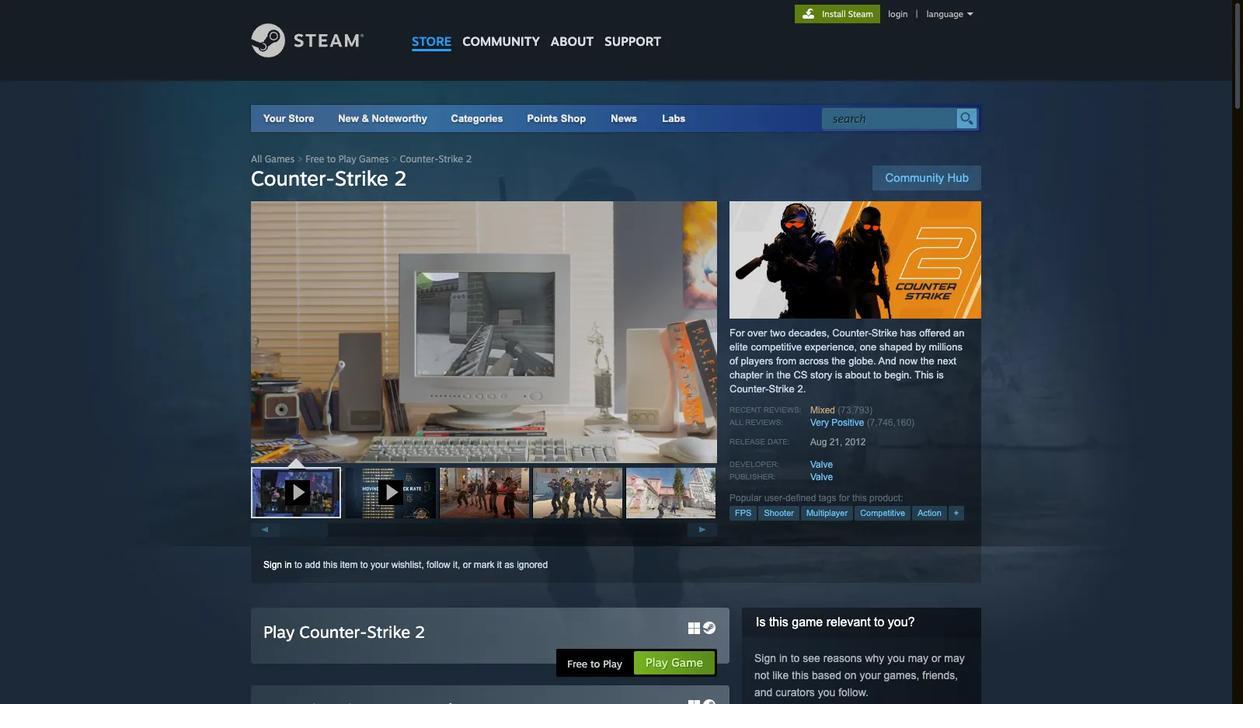 Task type: describe. For each thing, give the bounding box(es) containing it.
this
[[915, 369, 934, 381]]

multiplayer
[[807, 508, 848, 518]]

follow
[[427, 560, 451, 571]]

login link
[[886, 9, 912, 19]]

globe.
[[849, 355, 877, 367]]

you?
[[888, 616, 915, 629]]

hub
[[948, 171, 969, 184]]

by
[[916, 341, 927, 353]]

of
[[730, 355, 738, 367]]

play up counter-strike 2
[[339, 153, 357, 165]]

release date:
[[730, 438, 790, 446]]

new & noteworthy link
[[338, 113, 428, 124]]

fps link
[[730, 506, 758, 521]]

for
[[839, 493, 850, 504]]

tags
[[819, 493, 837, 504]]

community
[[463, 33, 540, 49]]

friends,
[[923, 669, 959, 682]]

in for sign in to add this item to your wishlist, follow it, or mark it as ignored
[[285, 560, 292, 571]]

2.
[[798, 383, 806, 395]]

is
[[756, 616, 766, 629]]

strike down categories on the top left
[[439, 153, 463, 165]]

points shop link
[[515, 105, 599, 132]]

all games link
[[251, 153, 295, 165]]

elite
[[730, 341, 749, 353]]

release
[[730, 438, 766, 446]]

shooter link
[[759, 506, 800, 521]]

login | language
[[889, 9, 964, 19]]

play game link
[[634, 651, 716, 676]]

see
[[803, 652, 821, 665]]

free to play games link
[[306, 153, 389, 165]]

games,
[[884, 669, 920, 682]]

all reviews:
[[730, 418, 784, 427]]

2 may from the left
[[945, 652, 965, 665]]

all games > free to play games > counter-strike 2
[[251, 153, 472, 165]]

strike down sign in to add this item to your wishlist, follow it, or mark it as ignored
[[367, 622, 411, 642]]

strike left 2.
[[769, 383, 795, 395]]

points
[[527, 113, 558, 124]]

1 may from the left
[[909, 652, 929, 665]]

valve for publisher:
[[811, 472, 833, 483]]

reviews: for very positive (7,746,160)
[[746, 418, 784, 427]]

&
[[362, 113, 369, 124]]

valve link for publisher:
[[811, 472, 833, 483]]

play left game
[[646, 655, 668, 670]]

0 horizontal spatial the
[[777, 369, 791, 381]]

2 horizontal spatial the
[[921, 355, 935, 367]]

competitive
[[751, 341, 802, 353]]

publisher:
[[730, 473, 776, 481]]

now
[[900, 355, 918, 367]]

counter-strike 2 link
[[400, 153, 472, 165]]

counter- down the all games link
[[251, 166, 335, 190]]

your inside sign in to see reasons why you may or may not like this based on your games, friends, and curators you follow.
[[860, 669, 881, 682]]

fps
[[735, 508, 752, 518]]

21,
[[830, 437, 843, 448]]

new
[[338, 113, 359, 124]]

reviews: for mixed (73,793)
[[764, 406, 802, 414]]

all for all reviews:
[[730, 418, 744, 427]]

action
[[918, 508, 942, 518]]

store
[[412, 33, 452, 49]]

story
[[811, 369, 833, 381]]

recent
[[730, 406, 762, 414]]

categories
[[451, 113, 504, 124]]

product:
[[870, 493, 904, 504]]

0 vertical spatial 2
[[466, 153, 472, 165]]

counter- down chapter
[[730, 383, 769, 395]]

install steam link
[[795, 5, 881, 23]]

your store link
[[264, 113, 314, 124]]

categories link
[[451, 113, 504, 124]]

noteworthy
[[372, 113, 428, 124]]

mixed (73,793)
[[811, 405, 873, 416]]

sign in link
[[264, 560, 292, 571]]

shaped
[[880, 341, 913, 353]]

0 vertical spatial your
[[371, 560, 389, 571]]

free to play
[[568, 658, 623, 670]]

for
[[730, 327, 745, 339]]

points shop
[[527, 113, 586, 124]]

sign for sign in to add this item to your wishlist, follow it, or mark it as ignored
[[264, 560, 282, 571]]

next
[[938, 355, 957, 367]]

(7,746,160)
[[867, 417, 915, 428]]

date:
[[768, 438, 790, 446]]

|
[[916, 9, 919, 19]]

competitive link
[[855, 506, 911, 521]]

store link
[[407, 0, 457, 56]]

strike down all games > free to play games > counter-strike 2
[[335, 166, 389, 190]]

why
[[866, 652, 885, 665]]

store
[[289, 113, 314, 124]]

community
[[886, 171, 945, 184]]

it,
[[453, 560, 461, 571]]

popular user-defined tags for this product:
[[730, 493, 904, 504]]

counter- down the item
[[300, 622, 367, 642]]

ignored
[[517, 560, 548, 571]]

support link
[[600, 0, 667, 53]]

steam
[[849, 9, 874, 19]]



Task type: vqa. For each thing, say whether or not it's contained in the screenshot.
Link to the Steam Homepage IMAGE
no



Task type: locate. For each thing, give the bounding box(es) containing it.
1 horizontal spatial or
[[932, 652, 942, 665]]

2 down the counter-strike 2 link at the left top
[[394, 166, 407, 190]]

from
[[777, 355, 797, 367]]

1 vertical spatial sign
[[755, 652, 777, 665]]

in for sign in to see reasons why you may or may not like this based on your games, friends, and curators you follow.
[[780, 652, 788, 665]]

0 horizontal spatial 2
[[394, 166, 407, 190]]

1 horizontal spatial you
[[888, 652, 905, 665]]

very positive (7,746,160)
[[811, 417, 915, 428]]

1 vertical spatial you
[[818, 686, 836, 699]]

game
[[792, 616, 823, 629]]

sign up not
[[755, 652, 777, 665]]

strike up shaped
[[872, 327, 898, 339]]

may
[[909, 652, 929, 665], [945, 652, 965, 665]]

games down &
[[359, 153, 389, 165]]

2 > from the left
[[392, 153, 397, 165]]

login
[[889, 9, 908, 19]]

0 vertical spatial free
[[306, 153, 324, 165]]

in up like
[[780, 652, 788, 665]]

1 horizontal spatial 2
[[415, 622, 426, 642]]

0 horizontal spatial or
[[463, 560, 471, 571]]

2 valve link from the top
[[811, 472, 833, 483]]

2012
[[846, 437, 866, 448]]

play game
[[646, 655, 704, 670]]

0 horizontal spatial is
[[836, 369, 843, 381]]

this inside sign in to see reasons why you may or may not like this based on your games, friends, and curators you follow.
[[792, 669, 809, 682]]

valve
[[811, 459, 833, 470], [811, 472, 833, 483]]

0 horizontal spatial in
[[285, 560, 292, 571]]

search text field
[[833, 109, 954, 129]]

is
[[836, 369, 843, 381], [937, 369, 944, 381]]

on
[[845, 669, 857, 682]]

1 vertical spatial all
[[730, 418, 744, 427]]

0 horizontal spatial may
[[909, 652, 929, 665]]

1 vertical spatial your
[[860, 669, 881, 682]]

1 vertical spatial in
[[285, 560, 292, 571]]

sign left add
[[264, 560, 282, 571]]

0 vertical spatial you
[[888, 652, 905, 665]]

2 vertical spatial 2
[[415, 622, 426, 642]]

language
[[927, 9, 964, 19]]

community link
[[457, 0, 546, 56]]

or up friends,
[[932, 652, 942, 665]]

2 horizontal spatial 2
[[466, 153, 472, 165]]

new & noteworthy
[[338, 113, 428, 124]]

0 horizontal spatial all
[[251, 153, 262, 165]]

to inside for over two decades, counter-strike has offered an elite competitive experience, one shaped by millions of players from across the globe. and now the next chapter in the cs story is about to begin. this is counter-strike 2.
[[874, 369, 882, 381]]

or
[[463, 560, 471, 571], [932, 652, 942, 665]]

popular
[[730, 493, 762, 504]]

about link
[[546, 0, 600, 53]]

add
[[305, 560, 321, 571]]

based
[[812, 669, 842, 682]]

1 horizontal spatial free
[[568, 658, 588, 670]]

2 horizontal spatial in
[[780, 652, 788, 665]]

support
[[605, 33, 662, 49]]

valve link up popular user-defined tags for this product:
[[811, 472, 833, 483]]

1 vertical spatial 2
[[394, 166, 407, 190]]

>
[[297, 153, 303, 165], [392, 153, 397, 165]]

0 vertical spatial sign
[[264, 560, 282, 571]]

this right is
[[770, 616, 789, 629]]

like
[[773, 669, 789, 682]]

the up this
[[921, 355, 935, 367]]

aug
[[811, 437, 827, 448]]

0 vertical spatial reviews:
[[764, 406, 802, 414]]

1 valve link from the top
[[811, 459, 833, 470]]

0 vertical spatial or
[[463, 560, 471, 571]]

this right for
[[853, 493, 867, 504]]

1 vertical spatial free
[[568, 658, 588, 670]]

positive
[[832, 417, 865, 428]]

1 vertical spatial or
[[932, 652, 942, 665]]

is down next
[[937, 369, 944, 381]]

is right the story
[[836, 369, 843, 381]]

install
[[823, 9, 846, 19]]

reviews: down recent reviews: at the right of page
[[746, 418, 784, 427]]

counter-
[[400, 153, 439, 165], [251, 166, 335, 190], [833, 327, 872, 339], [730, 383, 769, 395], [300, 622, 367, 642]]

or right it,
[[463, 560, 471, 571]]

1 horizontal spatial in
[[766, 369, 774, 381]]

for over two decades, counter-strike has offered an elite competitive experience, one shaped by millions of players from across the globe. and now the next chapter in the cs story is about to begin. this is counter-strike 2.
[[730, 327, 965, 395]]

(73,793)
[[838, 405, 873, 416]]

is this game relevant to you?
[[756, 616, 915, 629]]

across
[[800, 355, 829, 367]]

one
[[860, 341, 877, 353]]

strike
[[439, 153, 463, 165], [335, 166, 389, 190], [872, 327, 898, 339], [769, 383, 795, 395], [367, 622, 411, 642]]

your left wishlist,
[[371, 560, 389, 571]]

this right add
[[323, 560, 338, 571]]

very
[[811, 417, 829, 428]]

in inside for over two decades, counter-strike has offered an elite competitive experience, one shaped by millions of players from across the globe. and now the next chapter in the cs story is about to begin. this is counter-strike 2.
[[766, 369, 774, 381]]

2 down wishlist,
[[415, 622, 426, 642]]

about
[[551, 33, 594, 49]]

valve link down aug
[[811, 459, 833, 470]]

follow.
[[839, 686, 869, 699]]

valve link for developer:
[[811, 459, 833, 470]]

2 down categories link
[[466, 153, 472, 165]]

in left add
[[285, 560, 292, 571]]

counter- up one
[[833, 327, 872, 339]]

1 games from the left
[[265, 153, 295, 165]]

1 vertical spatial valve
[[811, 472, 833, 483]]

sign for sign in to see reasons why you may or may not like this based on your games, friends, and curators you follow.
[[755, 652, 777, 665]]

news link
[[599, 105, 650, 132]]

1 > from the left
[[297, 153, 303, 165]]

you down the based on the right bottom of page
[[818, 686, 836, 699]]

1 horizontal spatial the
[[832, 355, 846, 367]]

2 games from the left
[[359, 153, 389, 165]]

1 horizontal spatial may
[[945, 652, 965, 665]]

shop
[[561, 113, 586, 124]]

game
[[672, 655, 704, 670]]

aug 21, 2012
[[811, 437, 866, 448]]

counter- down noteworthy
[[400, 153, 439, 165]]

offered
[[920, 327, 951, 339]]

0 vertical spatial valve
[[811, 459, 833, 470]]

cs
[[794, 369, 808, 381]]

0 horizontal spatial games
[[265, 153, 295, 165]]

games
[[265, 153, 295, 165], [359, 153, 389, 165]]

games down your
[[265, 153, 295, 165]]

valve for developer:
[[811, 459, 833, 470]]

community hub link
[[873, 166, 982, 190]]

to inside sign in to see reasons why you may or may not like this based on your games, friends, and curators you follow.
[[791, 652, 800, 665]]

your
[[264, 113, 286, 124]]

1 horizontal spatial >
[[392, 153, 397, 165]]

decades,
[[789, 327, 830, 339]]

over
[[748, 327, 768, 339]]

wishlist,
[[392, 560, 424, 571]]

this up curators
[[792, 669, 809, 682]]

2
[[466, 153, 472, 165], [394, 166, 407, 190], [415, 622, 426, 642]]

+
[[954, 508, 959, 518]]

not
[[755, 669, 770, 682]]

you up games,
[[888, 652, 905, 665]]

reviews: down 2.
[[764, 406, 802, 414]]

labs
[[663, 113, 686, 124]]

item
[[340, 560, 358, 571]]

1 horizontal spatial is
[[937, 369, 944, 381]]

0 vertical spatial in
[[766, 369, 774, 381]]

millions
[[929, 341, 963, 353]]

valve down aug
[[811, 459, 833, 470]]

play
[[339, 153, 357, 165], [264, 622, 295, 642], [646, 655, 668, 670], [603, 658, 623, 670]]

> down noteworthy
[[392, 153, 397, 165]]

competitive
[[861, 508, 906, 518]]

and
[[755, 686, 773, 699]]

in inside sign in to see reasons why you may or may not like this based on your games, friends, and curators you follow.
[[780, 652, 788, 665]]

1 is from the left
[[836, 369, 843, 381]]

labs link
[[650, 105, 699, 132]]

experience,
[[805, 341, 857, 353]]

play down sign in link
[[264, 622, 295, 642]]

and
[[879, 355, 897, 367]]

action link
[[913, 506, 947, 521]]

community hub
[[886, 171, 969, 184]]

in down players
[[766, 369, 774, 381]]

chapter
[[730, 369, 764, 381]]

1 horizontal spatial your
[[860, 669, 881, 682]]

in
[[766, 369, 774, 381], [285, 560, 292, 571], [780, 652, 788, 665]]

mark
[[474, 560, 495, 571]]

begin.
[[885, 369, 913, 381]]

0 vertical spatial all
[[251, 153, 262, 165]]

0 horizontal spatial >
[[297, 153, 303, 165]]

the down experience,
[[832, 355, 846, 367]]

1 horizontal spatial games
[[359, 153, 389, 165]]

0 horizontal spatial you
[[818, 686, 836, 699]]

2 valve from the top
[[811, 472, 833, 483]]

the down from
[[777, 369, 791, 381]]

play left the play game link
[[603, 658, 623, 670]]

this
[[853, 493, 867, 504], [323, 560, 338, 571], [770, 616, 789, 629], [792, 669, 809, 682]]

1 horizontal spatial sign
[[755, 652, 777, 665]]

0 vertical spatial valve link
[[811, 459, 833, 470]]

or inside sign in to see reasons why you may or may not like this based on your games, friends, and curators you follow.
[[932, 652, 942, 665]]

1 vertical spatial valve link
[[811, 472, 833, 483]]

valve up popular user-defined tags for this product:
[[811, 472, 833, 483]]

multiplayer link
[[801, 506, 854, 521]]

2 is from the left
[[937, 369, 944, 381]]

0 horizontal spatial sign
[[264, 560, 282, 571]]

sign inside sign in to see reasons why you may or may not like this based on your games, friends, and curators you follow.
[[755, 652, 777, 665]]

1 vertical spatial reviews:
[[746, 418, 784, 427]]

your down the why
[[860, 669, 881, 682]]

2 vertical spatial in
[[780, 652, 788, 665]]

may up games,
[[909, 652, 929, 665]]

may up friends,
[[945, 652, 965, 665]]

1 valve from the top
[[811, 459, 833, 470]]

all
[[251, 153, 262, 165], [730, 418, 744, 427]]

1 horizontal spatial all
[[730, 418, 744, 427]]

all for all games > free to play games > counter-strike 2
[[251, 153, 262, 165]]

defined
[[786, 493, 817, 504]]

0 horizontal spatial your
[[371, 560, 389, 571]]

mixed
[[811, 405, 836, 416]]

install steam
[[823, 9, 874, 19]]

> right the all games link
[[297, 153, 303, 165]]

0 horizontal spatial free
[[306, 153, 324, 165]]



